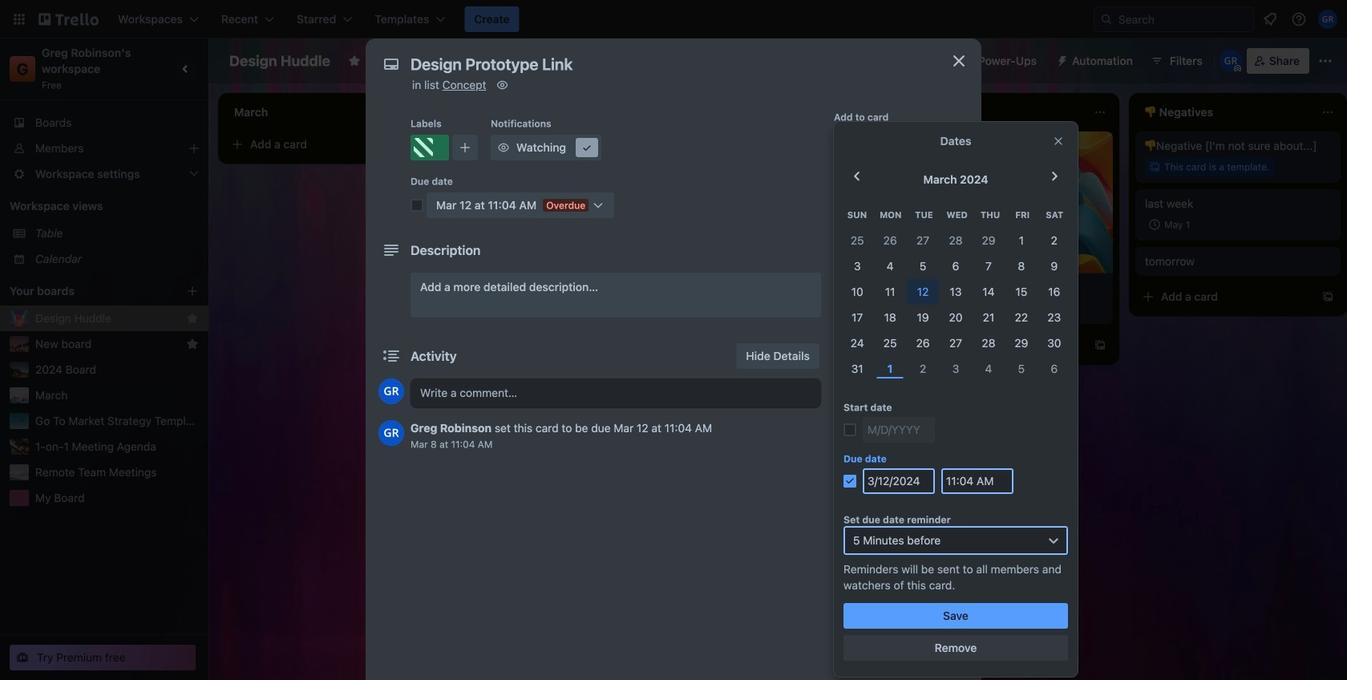 Task type: locate. For each thing, give the bounding box(es) containing it.
1 vertical spatial sm image
[[839, 294, 855, 310]]

1 vertical spatial color: green, title: none image
[[462, 247, 494, 253]]

Mark due date as complete checkbox
[[411, 199, 424, 212]]

0 vertical spatial starred icon image
[[186, 312, 199, 325]]

0 horizontal spatial color: green, title: none image
[[411, 135, 449, 160]]

create from template… image
[[411, 138, 424, 151], [866, 281, 879, 294], [639, 316, 651, 329], [1094, 339, 1107, 352]]

row group
[[841, 228, 1071, 382]]

your boards with 8 items element
[[10, 282, 162, 301]]

color: green, title: none image
[[411, 135, 449, 160], [462, 247, 494, 253]]

0 vertical spatial greg robinson (gregrobinson96) image
[[1220, 50, 1242, 72]]

0 notifications image
[[1261, 10, 1280, 29]]

0 vertical spatial greg robinson (gregrobinson96) image
[[1319, 10, 1338, 29]]

create from template… image
[[1322, 290, 1335, 303]]

search image
[[1101, 13, 1113, 26]]

row
[[841, 202, 1071, 228], [841, 228, 1071, 253], [841, 253, 1071, 279], [841, 279, 1071, 305], [841, 305, 1071, 330], [841, 330, 1071, 356], [841, 356, 1071, 382]]

None checkbox
[[485, 276, 539, 295]]

sm image
[[1050, 48, 1073, 71], [495, 77, 511, 93], [496, 140, 512, 156], [839, 552, 855, 568], [839, 584, 855, 600], [839, 623, 855, 639]]

greg robinson (gregrobinson96) image
[[1220, 50, 1242, 72], [379, 420, 404, 446]]

2 row from the top
[[841, 228, 1071, 253]]

1 row from the top
[[841, 202, 1071, 228]]

3 row from the top
[[841, 253, 1071, 279]]

1 starred icon image from the top
[[186, 312, 199, 325]]

labels image
[[839, 165, 855, 181]]

sm image
[[579, 140, 595, 156], [839, 294, 855, 310], [839, 520, 855, 536]]

5 row from the top
[[841, 305, 1071, 330]]

M/D/YYYY text field
[[863, 417, 935, 443]]

1 vertical spatial starred icon image
[[186, 338, 199, 351]]

0 vertical spatial color: green, title: none image
[[411, 135, 449, 160]]

1 horizontal spatial greg robinson (gregrobinson96) image
[[1319, 10, 1338, 29]]

None checkbox
[[1146, 215, 1196, 234]]

starred icon image
[[186, 312, 199, 325], [186, 338, 199, 351]]

greg robinson (gregrobinson96) image
[[1319, 10, 1338, 29], [379, 379, 404, 404]]

star or unstar board image
[[348, 55, 361, 67]]

Board name text field
[[221, 48, 338, 74]]

1 horizontal spatial color: green, title: none image
[[462, 247, 494, 253]]

Add time text field
[[942, 468, 1014, 494]]

grid
[[841, 202, 1071, 382]]

0 horizontal spatial greg robinson (gregrobinson96) image
[[379, 420, 404, 446]]

add board image
[[186, 285, 199, 298]]

Write a comment text field
[[411, 379, 821, 408]]

1 vertical spatial greg robinson (gregrobinson96) image
[[379, 420, 404, 446]]

None text field
[[403, 50, 932, 79]]

cell
[[841, 228, 874, 253], [874, 228, 907, 253], [907, 228, 940, 253], [940, 228, 973, 253], [973, 228, 1005, 253], [1005, 228, 1038, 253], [1038, 228, 1071, 253], [841, 253, 874, 279], [874, 253, 907, 279], [907, 253, 940, 279], [940, 253, 973, 279], [973, 253, 1005, 279], [1005, 253, 1038, 279], [1038, 253, 1071, 279], [841, 279, 874, 305], [874, 279, 907, 305], [907, 279, 940, 305], [940, 279, 973, 305], [973, 279, 1005, 305], [1005, 279, 1038, 305], [1038, 279, 1071, 305], [841, 305, 874, 330], [874, 305, 907, 330], [907, 305, 940, 330], [940, 305, 973, 330], [973, 305, 1005, 330], [1005, 305, 1038, 330], [1038, 305, 1071, 330], [841, 330, 874, 356], [874, 330, 907, 356], [907, 330, 940, 356], [940, 330, 973, 356], [973, 330, 1005, 356], [1005, 330, 1038, 356], [1038, 330, 1071, 356], [841, 356, 874, 382], [874, 356, 907, 382], [907, 356, 940, 382], [940, 356, 973, 382], [973, 356, 1005, 382], [1005, 356, 1038, 382], [1038, 356, 1071, 382]]

1 vertical spatial greg robinson (gregrobinson96) image
[[379, 379, 404, 404]]

1 horizontal spatial greg robinson (gregrobinson96) image
[[1220, 50, 1242, 72]]



Task type: vqa. For each thing, say whether or not it's contained in the screenshot.
first the M/D/YYYY text box from the top of the page
yes



Task type: describe. For each thing, give the bounding box(es) containing it.
open information menu image
[[1291, 11, 1308, 27]]

close popover image
[[1052, 135, 1065, 148]]

Search field
[[1113, 8, 1254, 30]]

M/D/YYYY text field
[[863, 468, 935, 494]]

7 row from the top
[[841, 356, 1071, 382]]

show menu image
[[1318, 53, 1334, 69]]

0 horizontal spatial greg robinson (gregrobinson96) image
[[379, 379, 404, 404]]

2 starred icon image from the top
[[186, 338, 199, 351]]

6 row from the top
[[841, 330, 1071, 356]]

2 vertical spatial sm image
[[839, 520, 855, 536]]

close dialog image
[[950, 51, 969, 71]]

primary element
[[0, 0, 1348, 39]]

4 row from the top
[[841, 279, 1071, 305]]

0 vertical spatial sm image
[[579, 140, 595, 156]]



